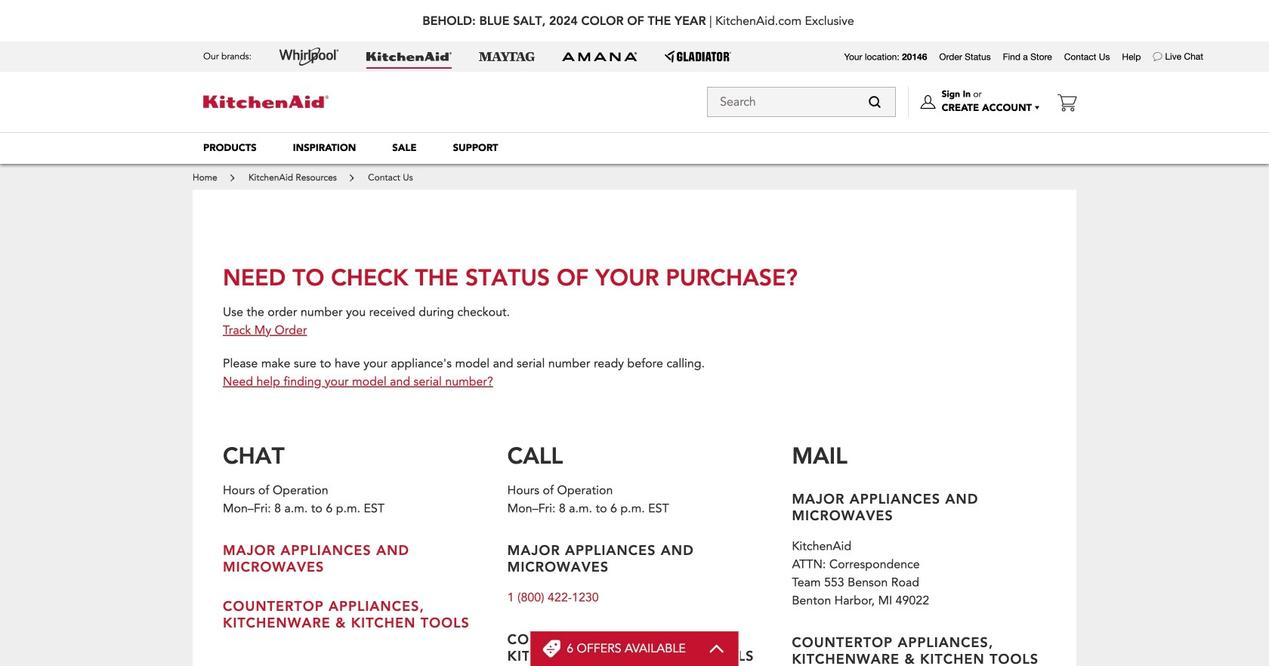 Task type: locate. For each thing, give the bounding box(es) containing it.
0 vertical spatial kitchenaid image
[[367, 52, 452, 61]]

Search search field
[[707, 87, 896, 117]]

sale element
[[392, 141, 417, 155]]

menu
[[185, 132, 1084, 164]]

1 vertical spatial kitchenaid image
[[203, 96, 329, 108]]

kitchenaid image
[[367, 52, 452, 61], [203, 96, 329, 108]]



Task type: describe. For each thing, give the bounding box(es) containing it.
support element
[[453, 141, 498, 155]]

maytag image
[[479, 52, 535, 61]]

inspiration element
[[293, 141, 356, 155]]

0 horizontal spatial kitchenaid image
[[203, 96, 329, 108]]

whirlpool image
[[279, 48, 339, 66]]

gladiator_grey image
[[665, 51, 732, 63]]

1 horizontal spatial kitchenaid image
[[367, 52, 452, 61]]

amana image
[[562, 51, 638, 62]]

products element
[[203, 141, 257, 155]]



Task type: vqa. For each thing, say whether or not it's contained in the screenshot.
Sale element
yes



